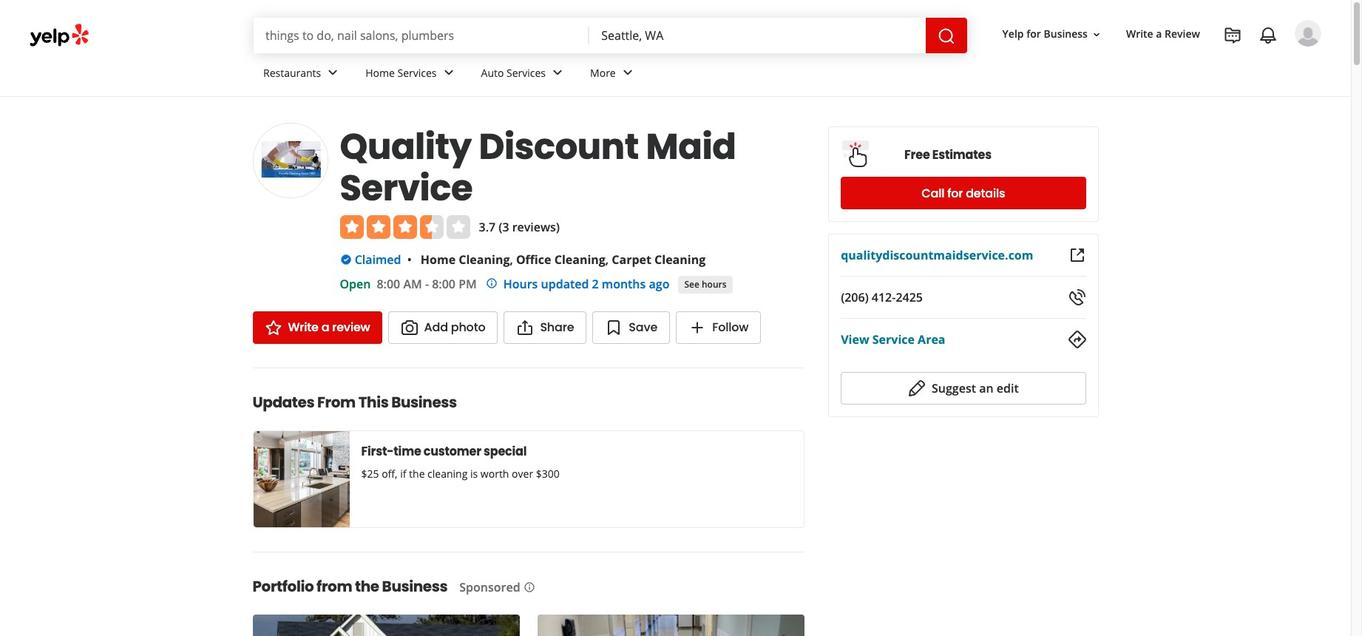 Task type: describe. For each thing, give the bounding box(es) containing it.
suggest an edit button
[[841, 372, 1086, 405]]

is
[[470, 467, 478, 481]]

view
[[841, 331, 870, 348]]

special
[[484, 443, 527, 460]]

save
[[629, 319, 658, 336]]

yelp for business
[[1003, 27, 1088, 41]]

auto services link
[[469, 53, 579, 96]]

projects image
[[1224, 27, 1242, 44]]

none field things to do, nail salons, plumbers
[[254, 18, 590, 53]]

24 pencil v2 image
[[908, 380, 926, 397]]

qualitydiscountmaidservice.com
[[841, 247, 1034, 263]]

restaurants link
[[252, 53, 354, 96]]

user actions element
[[991, 18, 1343, 109]]

first-
[[361, 443, 394, 460]]

24 star v2 image
[[264, 319, 282, 337]]

call for details
[[922, 185, 1006, 202]]

2 cleaning from the left
[[555, 252, 606, 268]]

home cleaning , office cleaning , carpet cleaning
[[421, 252, 706, 268]]

24 directions v2 image
[[1069, 331, 1086, 348]]

2 , from the left
[[606, 252, 609, 268]]

view service area link
[[841, 331, 946, 348]]

follow button
[[676, 311, 761, 344]]

24 phone v2 image
[[1069, 289, 1086, 306]]

updated
[[541, 276, 589, 292]]

add photo
[[424, 319, 486, 336]]

3.7 (3 reviews)
[[479, 219, 560, 235]]

more link
[[579, 53, 649, 96]]

services for home services
[[398, 66, 437, 80]]

auto services
[[481, 66, 546, 80]]

-
[[425, 276, 429, 292]]

24 chevron down v2 image for auto services
[[549, 64, 567, 82]]

write for write a review
[[1127, 27, 1154, 41]]

16 info v2 image inside info alert
[[486, 277, 498, 289]]

24 add v2 image
[[689, 319, 707, 337]]

24 chevron down v2 image for home services
[[440, 64, 458, 82]]

free
[[905, 146, 930, 163]]

first-time customer special $25 off, if the cleaning is worth over $300
[[361, 443, 560, 481]]

area
[[918, 331, 946, 348]]

more
[[590, 66, 616, 80]]

home services link
[[354, 53, 469, 96]]

first-time customer special image
[[253, 431, 350, 527]]

16 info v2 image inside portfolio from the business element
[[524, 582, 535, 593]]

add photo link
[[388, 311, 498, 344]]

16 claim filled v2 image
[[340, 254, 352, 266]]

write a review link
[[253, 311, 382, 344]]

2425
[[896, 289, 923, 306]]

yelp
[[1003, 27, 1024, 41]]

write a review
[[288, 319, 370, 336]]

$25
[[361, 467, 379, 481]]

3.7 star rating image
[[340, 215, 470, 239]]

notifications image
[[1260, 27, 1278, 44]]

edit
[[997, 380, 1019, 397]]

free estimates
[[905, 146, 992, 163]]

share button
[[504, 311, 587, 344]]

cleaning
[[428, 467, 468, 481]]

24 chevron down v2 image
[[619, 64, 637, 82]]

call
[[922, 185, 945, 202]]

(3 reviews) link
[[499, 219, 560, 235]]

am
[[403, 276, 422, 292]]

estimates
[[933, 146, 992, 163]]

office cleaning link
[[516, 252, 606, 268]]

reviews)
[[512, 219, 560, 235]]

portfolio from the business
[[253, 576, 448, 597]]

services for auto services
[[507, 66, 546, 80]]

hours
[[702, 278, 727, 290]]

(3
[[499, 219, 509, 235]]

open
[[340, 276, 371, 292]]

share
[[540, 319, 574, 336]]

maid
[[646, 122, 736, 172]]

review
[[1165, 27, 1201, 41]]

details
[[966, 185, 1006, 202]]

16 chevron down v2 image
[[1091, 29, 1103, 40]]

suggest an edit
[[932, 380, 1019, 397]]

quality
[[340, 122, 472, 172]]

open 8:00 am - 8:00 pm
[[340, 276, 477, 292]]

24 camera v2 image
[[401, 319, 418, 337]]

for for call
[[948, 185, 963, 202]]



Task type: vqa. For each thing, say whether or not it's contained in the screenshot.
the Write inside the Write a review link
yes



Task type: locate. For each thing, give the bounding box(es) containing it.
0 horizontal spatial 24 chevron down v2 image
[[324, 64, 342, 82]]

see
[[685, 278, 700, 290]]

None search field
[[254, 18, 967, 53]]

0 vertical spatial service
[[340, 163, 473, 213]]

1 vertical spatial write
[[288, 319, 319, 336]]

home for home services
[[366, 66, 395, 80]]

1 vertical spatial 16 info v2 image
[[524, 582, 535, 593]]

home inside home services link
[[366, 66, 395, 80]]

discount
[[479, 122, 639, 172]]

off,
[[382, 467, 398, 481]]

pm
[[459, 276, 477, 292]]

service up the 3.7 star rating 'image'
[[340, 163, 473, 213]]

1 horizontal spatial service
[[873, 331, 915, 348]]

for right call
[[948, 185, 963, 202]]

business logo image
[[253, 123, 328, 198]]

add
[[424, 319, 448, 336]]

(206) 412-2425
[[841, 289, 923, 306]]

0 horizontal spatial cleaning
[[459, 252, 510, 268]]

service
[[340, 163, 473, 213], [873, 331, 915, 348]]

suggest
[[932, 380, 976, 397]]

the right if
[[409, 467, 425, 481]]

0 horizontal spatial home
[[366, 66, 395, 80]]

1 horizontal spatial 16 info v2 image
[[524, 582, 535, 593]]

24 chevron down v2 image for restaurants
[[324, 64, 342, 82]]

0 vertical spatial a
[[1156, 27, 1163, 41]]

2 vertical spatial business
[[382, 576, 448, 597]]

cleaning up 'pm'
[[459, 252, 510, 268]]

1 vertical spatial business
[[392, 392, 457, 413]]

2 horizontal spatial 24 chevron down v2 image
[[549, 64, 567, 82]]

time
[[394, 443, 421, 460]]

office
[[516, 252, 552, 268]]

,
[[510, 252, 513, 268], [606, 252, 609, 268]]

1 horizontal spatial write
[[1127, 27, 1154, 41]]

see hours link
[[679, 276, 733, 294]]

portfolio from the business element
[[229, 552, 814, 636]]

0 horizontal spatial write
[[288, 319, 319, 336]]

0 horizontal spatial 8:00
[[377, 276, 400, 292]]

write left review
[[1127, 27, 1154, 41]]

info alert
[[486, 275, 670, 293]]

a for review
[[322, 319, 329, 336]]

service left area
[[873, 331, 915, 348]]

24 share v2 image
[[517, 319, 534, 337]]

business inside button
[[1044, 27, 1088, 41]]

0 horizontal spatial services
[[398, 66, 437, 80]]

16 info v2 image right 'pm'
[[486, 277, 498, 289]]

, left office
[[510, 252, 513, 268]]

1 horizontal spatial a
[[1156, 27, 1163, 41]]

1 , from the left
[[510, 252, 513, 268]]

a for review
[[1156, 27, 1163, 41]]

412-
[[872, 289, 896, 306]]

months
[[602, 276, 646, 292]]

carpet
[[612, 252, 652, 268]]

auto
[[481, 66, 504, 80]]

view service area
[[841, 331, 946, 348]]

call for details button
[[841, 177, 1086, 209]]

2 services from the left
[[507, 66, 546, 80]]

24 chevron down v2 image right restaurants at left top
[[324, 64, 342, 82]]

an
[[980, 380, 994, 397]]

for inside user actions element
[[1027, 27, 1041, 41]]

write inside user actions element
[[1127, 27, 1154, 41]]

24 chevron down v2 image left auto
[[440, 64, 458, 82]]

2 8:00 from the left
[[432, 276, 456, 292]]

24 chevron down v2 image right auto services
[[549, 64, 567, 82]]

quality discount maid service
[[340, 122, 736, 213]]

3.7
[[479, 219, 496, 235]]

home cleaning link
[[421, 252, 510, 268]]

updates from this business
[[253, 392, 457, 413]]

a left the review
[[322, 319, 329, 336]]

search image
[[938, 27, 955, 45]]

write for write a review
[[288, 319, 319, 336]]

0 horizontal spatial the
[[355, 576, 379, 597]]

claimed
[[355, 252, 401, 268]]

review
[[332, 319, 370, 336]]

the inside first-time customer special $25 off, if the cleaning is worth over $300
[[409, 467, 425, 481]]

0 horizontal spatial 16 info v2 image
[[486, 277, 498, 289]]

1 horizontal spatial cleaning
[[555, 252, 606, 268]]

follow
[[712, 319, 749, 336]]

the right from
[[355, 576, 379, 597]]

this
[[359, 392, 389, 413]]

0 horizontal spatial a
[[322, 319, 329, 336]]

, left carpet
[[606, 252, 609, 268]]

write a review
[[1127, 27, 1201, 41]]

write right 24 star v2 image
[[288, 319, 319, 336]]

1 vertical spatial the
[[355, 576, 379, 597]]

2
[[592, 276, 599, 292]]

0 horizontal spatial ,
[[510, 252, 513, 268]]

over
[[512, 467, 533, 481]]

1 8:00 from the left
[[377, 276, 400, 292]]

services down things to do, nail salons, plumbers text field
[[398, 66, 437, 80]]

hours updated 2 months ago
[[504, 276, 670, 292]]

2 24 chevron down v2 image from the left
[[440, 64, 458, 82]]

1 horizontal spatial 8:00
[[432, 276, 456, 292]]

business for portfolio from the business
[[382, 576, 448, 597]]

cleaning up 'see'
[[655, 252, 706, 268]]

2 none field from the left
[[590, 18, 926, 53]]

0 vertical spatial business
[[1044, 27, 1088, 41]]

services
[[398, 66, 437, 80], [507, 66, 546, 80]]

1 horizontal spatial 24 chevron down v2 image
[[440, 64, 458, 82]]

home for home cleaning , office cleaning , carpet cleaning
[[421, 252, 456, 268]]

from
[[317, 392, 356, 413]]

0 vertical spatial 16 info v2 image
[[486, 277, 498, 289]]

updates
[[253, 392, 315, 413]]

write a review link
[[1121, 21, 1207, 48]]

24 external link v2 image
[[1069, 246, 1086, 264]]

None field
[[254, 18, 590, 53], [590, 18, 926, 53]]

carpet cleaning link
[[612, 252, 706, 268]]

8:00 left am
[[377, 276, 400, 292]]

for right yelp
[[1027, 27, 1041, 41]]

nolan p. image
[[1295, 20, 1322, 47]]

24 chevron down v2 image inside auto services link
[[549, 64, 567, 82]]

24 save outline v2 image
[[605, 319, 623, 337]]

hours
[[504, 276, 538, 292]]

24 chevron down v2 image inside home services link
[[440, 64, 458, 82]]

1 vertical spatial for
[[948, 185, 963, 202]]

none field address, neighborhood, city, state or zip
[[590, 18, 926, 53]]

8:00
[[377, 276, 400, 292], [432, 276, 456, 292]]

(206)
[[841, 289, 869, 306]]

for for yelp
[[1027, 27, 1041, 41]]

portfolio
[[253, 576, 314, 597]]

0 vertical spatial home
[[366, 66, 395, 80]]

0 vertical spatial for
[[1027, 27, 1041, 41]]

2 horizontal spatial cleaning
[[655, 252, 706, 268]]

business categories element
[[252, 53, 1322, 96]]

1 vertical spatial a
[[322, 319, 329, 336]]

24 chevron down v2 image
[[324, 64, 342, 82], [440, 64, 458, 82], [549, 64, 567, 82]]

1 horizontal spatial for
[[1027, 27, 1041, 41]]

24 chevron down v2 image inside restaurants link
[[324, 64, 342, 82]]

1 vertical spatial home
[[421, 252, 456, 268]]

16 info v2 image
[[486, 277, 498, 289], [524, 582, 535, 593]]

worth
[[481, 467, 509, 481]]

address, neighborhood, city, state or zip text field
[[590, 18, 926, 53]]

a left review
[[1156, 27, 1163, 41]]

1 vertical spatial service
[[873, 331, 915, 348]]

1 horizontal spatial services
[[507, 66, 546, 80]]

things to do, nail salons, plumbers text field
[[254, 18, 590, 53]]

16 info v2 image right sponsored at the bottom of page
[[524, 582, 535, 593]]

$300
[[536, 467, 560, 481]]

1 horizontal spatial ,
[[606, 252, 609, 268]]

0 horizontal spatial for
[[948, 185, 963, 202]]

1 horizontal spatial home
[[421, 252, 456, 268]]

restaurants
[[263, 66, 321, 80]]

3 24 chevron down v2 image from the left
[[549, 64, 567, 82]]

photo
[[451, 319, 486, 336]]

the
[[409, 467, 425, 481], [355, 576, 379, 597]]

3 cleaning from the left
[[655, 252, 706, 268]]

save button
[[593, 311, 670, 344]]

1 cleaning from the left
[[459, 252, 510, 268]]

updates from this business element
[[229, 368, 805, 528]]

8:00 right -
[[432, 276, 456, 292]]

0 vertical spatial write
[[1127, 27, 1154, 41]]

cleaning up info alert
[[555, 252, 606, 268]]

write
[[1127, 27, 1154, 41], [288, 319, 319, 336]]

yelp for business button
[[997, 21, 1109, 48]]

1 none field from the left
[[254, 18, 590, 53]]

qualitydiscountmaidservice.com link
[[841, 247, 1034, 263]]

see hours
[[685, 278, 727, 290]]

service inside quality discount maid service
[[340, 163, 473, 213]]

customer
[[424, 443, 481, 460]]

home up -
[[421, 252, 456, 268]]

home services
[[366, 66, 437, 80]]

1 24 chevron down v2 image from the left
[[324, 64, 342, 82]]

ago
[[649, 276, 670, 292]]

if
[[400, 467, 406, 481]]

home down things to do, nail salons, plumbers text field
[[366, 66, 395, 80]]

0 horizontal spatial service
[[340, 163, 473, 213]]

services right auto
[[507, 66, 546, 80]]

sponsored
[[460, 579, 520, 596]]

business for updates from this business
[[392, 392, 457, 413]]

from
[[317, 576, 352, 597]]

1 horizontal spatial the
[[409, 467, 425, 481]]

0 vertical spatial the
[[409, 467, 425, 481]]

business
[[1044, 27, 1088, 41], [392, 392, 457, 413], [382, 576, 448, 597]]

1 services from the left
[[398, 66, 437, 80]]



